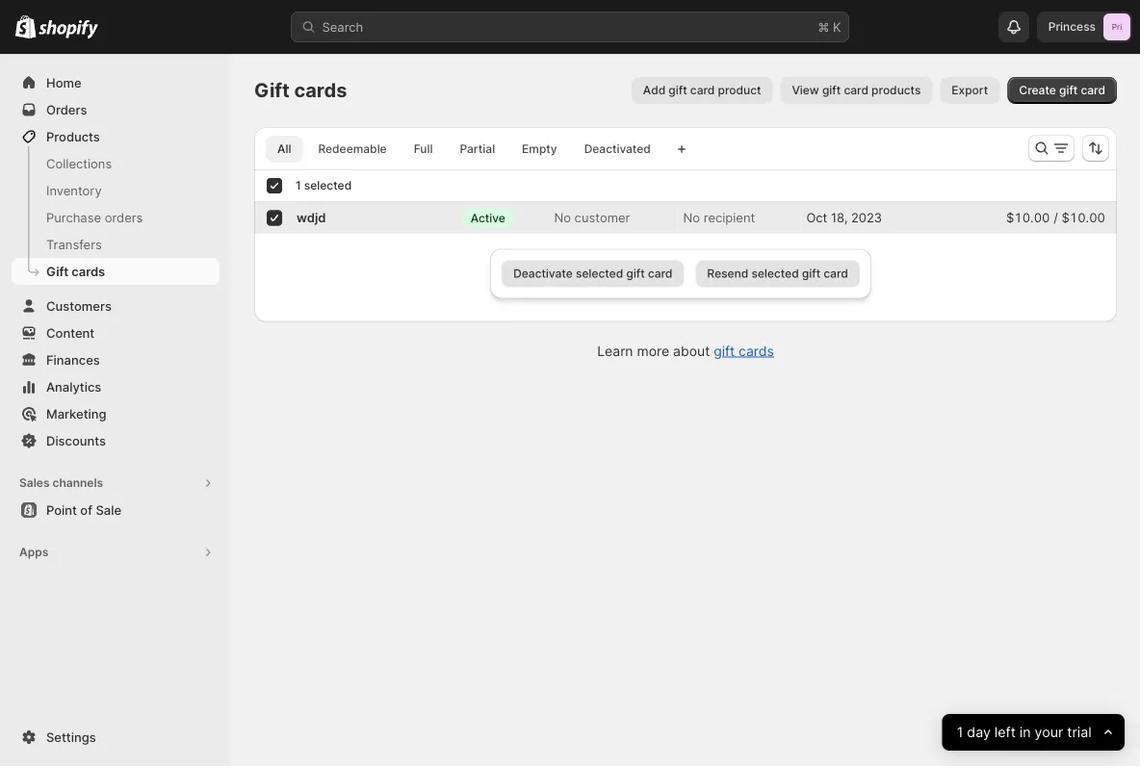 Task type: describe. For each thing, give the bounding box(es) containing it.
2023
[[851, 210, 882, 225]]

of
[[80, 503, 92, 518]]

analytics link
[[12, 374, 220, 401]]

deactivate selected gift card
[[513, 267, 673, 281]]

create gift card link
[[1008, 77, 1117, 104]]

day
[[968, 725, 991, 741]]

point of sale link
[[12, 497, 220, 524]]

home link
[[12, 69, 220, 96]]

1 for 1 selected
[[296, 179, 301, 193]]

purchase orders link
[[12, 204, 220, 231]]

purchase
[[46, 210, 101, 225]]

sales
[[19, 476, 50, 490]]

1 horizontal spatial gift
[[254, 78, 290, 102]]

orders
[[46, 102, 87, 117]]

discounts link
[[12, 428, 220, 455]]

0 horizontal spatial cards
[[72, 264, 105, 279]]

1 horizontal spatial cards
[[294, 78, 347, 102]]

no customer
[[554, 210, 630, 225]]

card inside the deactivate selected gift card button
[[648, 267, 673, 281]]

princess
[[1049, 20, 1096, 34]]

recipient
[[704, 210, 755, 225]]

marketing link
[[12, 401, 220, 428]]

learn
[[597, 343, 633, 359]]

export button
[[940, 77, 1000, 104]]

customers link
[[12, 293, 220, 320]]

deactivate
[[513, 267, 573, 281]]

point of sale
[[46, 503, 121, 518]]

2 horizontal spatial cards
[[739, 343, 774, 359]]

trial
[[1068, 725, 1092, 741]]

tab list containing all
[[262, 135, 666, 163]]

customer
[[575, 210, 630, 225]]

no recipient
[[683, 210, 755, 225]]

sales channels
[[19, 476, 103, 490]]

collections
[[46, 156, 112, 171]]

wdjd
[[297, 210, 326, 225]]

gift cards link
[[714, 343, 774, 359]]

oct
[[807, 210, 828, 225]]

gift right view
[[823, 83, 841, 97]]

products
[[46, 129, 100, 144]]

add gift card product link
[[632, 77, 773, 104]]

home
[[46, 75, 81, 90]]

$10.00 / $10.00
[[1006, 210, 1106, 225]]

inventory link
[[12, 177, 220, 204]]

1 selected
[[296, 179, 352, 193]]

point
[[46, 503, 77, 518]]

0 horizontal spatial shopify image
[[15, 15, 36, 38]]

1 horizontal spatial gift cards
[[254, 78, 347, 102]]

transfers
[[46, 237, 102, 252]]

finances link
[[12, 347, 220, 374]]

resend selected gift card
[[707, 267, 848, 281]]

resend
[[707, 267, 749, 281]]

⌘ k
[[818, 19, 841, 34]]

collections link
[[12, 150, 220, 177]]

add
[[643, 83, 666, 97]]

partial link
[[448, 136, 507, 163]]

inventory
[[46, 183, 102, 198]]

channels
[[52, 476, 103, 490]]

0 horizontal spatial gift
[[46, 264, 69, 279]]

gift inside button
[[802, 267, 821, 281]]

gift right about
[[714, 343, 735, 359]]

oct 18, 2023
[[807, 210, 882, 225]]

view
[[792, 83, 819, 97]]

your
[[1035, 725, 1064, 741]]

full
[[414, 142, 433, 156]]

all
[[277, 142, 291, 156]]

apps
[[19, 546, 48, 560]]

purchase orders
[[46, 210, 143, 225]]

add gift card product
[[643, 83, 761, 97]]

empty link
[[511, 136, 569, 163]]

empty
[[522, 142, 557, 156]]

left
[[995, 725, 1016, 741]]

in
[[1020, 725, 1031, 741]]

/
[[1054, 210, 1058, 225]]

redeemable link
[[307, 136, 398, 163]]

gift inside button
[[626, 267, 645, 281]]

gift cards link
[[12, 258, 220, 285]]

active
[[471, 211, 506, 225]]



Task type: vqa. For each thing, say whether or not it's contained in the screenshot.
the empty LINK
yes



Task type: locate. For each thing, give the bounding box(es) containing it.
1 no from the left
[[554, 210, 571, 225]]

analytics
[[46, 379, 101, 394]]

1 horizontal spatial selected
[[576, 267, 623, 281]]

customers
[[46, 299, 112, 314]]

1
[[296, 179, 301, 193], [957, 725, 964, 741]]

marketing
[[46, 406, 106, 421]]

card inside the create gift card 'link'
[[1081, 83, 1106, 97]]

no left customer
[[554, 210, 571, 225]]

discounts
[[46, 433, 106, 448]]

$10.00 left '/'
[[1006, 210, 1050, 225]]

gift inside 'link'
[[1060, 83, 1078, 97]]

orders link
[[12, 96, 220, 123]]

card for view
[[844, 83, 869, 97]]

card left products on the right of page
[[844, 83, 869, 97]]

content
[[46, 326, 95, 340]]

0 horizontal spatial $10.00
[[1006, 210, 1050, 225]]

gift cards
[[254, 78, 347, 102], [46, 264, 105, 279]]

learn more about gift cards
[[597, 343, 774, 359]]

point of sale button
[[0, 497, 231, 524]]

resend selected gift card button
[[696, 261, 860, 288]]

0 horizontal spatial 1
[[296, 179, 301, 193]]

gift
[[254, 78, 290, 102], [46, 264, 69, 279]]

1 vertical spatial 1
[[957, 725, 964, 741]]

wdjd link
[[297, 210, 326, 225]]

no for no recipient
[[683, 210, 700, 225]]

orders
[[105, 210, 143, 225]]

about
[[673, 343, 710, 359]]

view gift card products link
[[781, 77, 933, 104]]

1 horizontal spatial shopify image
[[39, 20, 98, 39]]

gift cards down transfers
[[46, 264, 105, 279]]

sale
[[96, 503, 121, 518]]

1 vertical spatial cards
[[72, 264, 105, 279]]

k
[[833, 19, 841, 34]]

deactivated
[[584, 142, 651, 156]]

selected inside button
[[752, 267, 799, 281]]

cards right about
[[739, 343, 774, 359]]

card down 18,
[[824, 267, 848, 281]]

0 vertical spatial gift
[[254, 78, 290, 102]]

selected inside button
[[576, 267, 623, 281]]

gift right add
[[669, 83, 687, 97]]

content link
[[12, 320, 220, 347]]

full link
[[402, 136, 444, 163]]

export
[[952, 83, 989, 97]]

deactivated link
[[573, 136, 663, 163]]

1 horizontal spatial $10.00
[[1062, 210, 1106, 225]]

1 for 1 day left in your trial
[[957, 725, 964, 741]]

gift up all on the top left of the page
[[254, 78, 290, 102]]

transfers link
[[12, 231, 220, 258]]

18,
[[831, 210, 848, 225]]

0 vertical spatial gift cards
[[254, 78, 347, 102]]

card left resend
[[648, 267, 673, 281]]

shopify image
[[15, 15, 36, 38], [39, 20, 98, 39]]

⌘
[[818, 19, 830, 34]]

no
[[554, 210, 571, 225], [683, 210, 700, 225]]

partial
[[460, 142, 495, 156]]

0 vertical spatial 1
[[296, 179, 301, 193]]

product
[[718, 83, 761, 97]]

1 left "day"
[[957, 725, 964, 741]]

1 up wdjd link
[[296, 179, 301, 193]]

selected for resend
[[752, 267, 799, 281]]

2 no from the left
[[683, 210, 700, 225]]

more
[[637, 343, 670, 359]]

create
[[1019, 83, 1056, 97]]

1 day left in your trial
[[957, 725, 1092, 741]]

1 horizontal spatial 1
[[957, 725, 964, 741]]

view gift card products
[[792, 83, 921, 97]]

settings
[[46, 730, 96, 745]]

1 horizontal spatial no
[[683, 210, 700, 225]]

0 horizontal spatial gift cards
[[46, 264, 105, 279]]

selected down customer
[[576, 267, 623, 281]]

cards
[[294, 78, 347, 102], [72, 264, 105, 279], [739, 343, 774, 359]]

2 horizontal spatial selected
[[752, 267, 799, 281]]

2 vertical spatial cards
[[739, 343, 774, 359]]

0 vertical spatial cards
[[294, 78, 347, 102]]

1 $10.00 from the left
[[1006, 210, 1050, 225]]

2 $10.00 from the left
[[1062, 210, 1106, 225]]

card
[[690, 83, 715, 97], [844, 83, 869, 97], [1081, 83, 1106, 97], [648, 267, 673, 281], [824, 267, 848, 281]]

gift right "create"
[[1060, 83, 1078, 97]]

card left product
[[690, 83, 715, 97]]

$10.00 right '/'
[[1062, 210, 1106, 225]]

1 vertical spatial gift
[[46, 264, 69, 279]]

princess image
[[1104, 13, 1131, 40]]

search
[[322, 19, 363, 34]]

finances
[[46, 353, 100, 367]]

no for no customer
[[554, 210, 571, 225]]

cards down transfers
[[72, 264, 105, 279]]

all button
[[266, 136, 303, 163]]

products
[[872, 83, 921, 97]]

card right "create"
[[1081, 83, 1106, 97]]

selected
[[304, 179, 352, 193], [576, 267, 623, 281], [752, 267, 799, 281]]

settings link
[[12, 724, 220, 751]]

0 horizontal spatial selected
[[304, 179, 352, 193]]

gift
[[669, 83, 687, 97], [823, 83, 841, 97], [1060, 83, 1078, 97], [626, 267, 645, 281], [802, 267, 821, 281], [714, 343, 735, 359]]

1 vertical spatial gift cards
[[46, 264, 105, 279]]

gift down customer
[[626, 267, 645, 281]]

create gift card
[[1019, 83, 1106, 97]]

apps button
[[12, 539, 220, 566]]

card inside add gift card product link
[[690, 83, 715, 97]]

gift down oct
[[802, 267, 821, 281]]

card inside resend selected gift card button
[[824, 267, 848, 281]]

0 horizontal spatial no
[[554, 210, 571, 225]]

1 inside dropdown button
[[957, 725, 964, 741]]

selected for 1
[[304, 179, 352, 193]]

selected right resend
[[752, 267, 799, 281]]

card for add
[[690, 83, 715, 97]]

gift cards up all on the top left of the page
[[254, 78, 347, 102]]

sales channels button
[[12, 470, 220, 497]]

1 day left in your trial button
[[943, 715, 1125, 751]]

gift down transfers
[[46, 264, 69, 279]]

card for create
[[1081, 83, 1106, 97]]

deactivate selected gift card button
[[502, 261, 684, 288]]

card inside view gift card products link
[[844, 83, 869, 97]]

products link
[[12, 123, 220, 150]]

$10.00
[[1006, 210, 1050, 225], [1062, 210, 1106, 225]]

selected for deactivate
[[576, 267, 623, 281]]

no left recipient
[[683, 210, 700, 225]]

cards up the redeemable
[[294, 78, 347, 102]]

selected up wdjd
[[304, 179, 352, 193]]

tab list
[[262, 135, 666, 163]]



